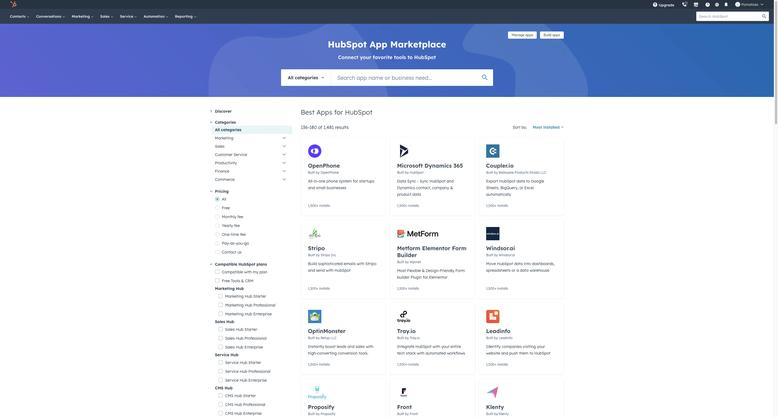 Task type: vqa. For each thing, say whether or not it's contained in the screenshot.


Task type: describe. For each thing, give the bounding box(es) containing it.
installs for built
[[408, 204, 419, 208]]

pay-as-you-go
[[222, 241, 249, 246]]

compatible hubspot plans
[[215, 262, 267, 267]]

sales for sales hub
[[215, 319, 225, 324]]

0 vertical spatial tray.io
[[397, 328, 416, 335]]

time
[[231, 232, 239, 237]]

leadinfo built by leadinfo
[[486, 328, 513, 340]]

service inside "link"
[[234, 152, 247, 157]]

1 vertical spatial leadinfo
[[499, 336, 513, 340]]

best apps for hubspot
[[301, 108, 373, 116]]

136-180 of 1,481 results
[[301, 125, 349, 130]]

hub for cms hub starter
[[235, 393, 242, 398]]

inc
[[331, 253, 336, 257]]

service for service hub professional
[[225, 369, 239, 374]]

tools
[[394, 54, 406, 60]]

most flexible & design-friendly form builder plugin for elementor
[[397, 268, 465, 280]]

windsor.ai inside windsor.ai built by windsor.ai
[[499, 253, 515, 257]]

built for coupler.io
[[486, 170, 493, 175]]

hubspot down marketplace
[[414, 54, 436, 60]]

help button
[[703, 0, 713, 9]]

sales hub enterprise
[[225, 345, 263, 350]]

apps for manage apps
[[526, 33, 533, 37]]

railsware
[[499, 170, 514, 175]]

cms for cms hub
[[215, 386, 224, 391]]

build for build apps
[[544, 33, 552, 37]]

+ for builder
[[406, 286, 408, 291]]

optinmonster built by retyp llc
[[308, 328, 346, 340]]

0 vertical spatial klenty
[[486, 404, 504, 410]]

hub for service hub starter
[[240, 360, 247, 365]]

microsoft dynamics 365 built by hubspot
[[397, 162, 463, 175]]

all categories inside popup button
[[288, 75, 318, 80]]

starter for sales hub starter
[[245, 327, 257, 332]]

1 vertical spatial sales link
[[212, 142, 292, 151]]

system
[[339, 179, 352, 184]]

Search app name or business need... search field
[[332, 69, 493, 86]]

built for leadinfo
[[486, 336, 493, 340]]

hubspot inside the integrate hubspot with your entire tech stack with automated workflows
[[416, 344, 432, 349]]

0 vertical spatial sales link
[[97, 9, 117, 24]]

enterprise for service hub enterprise
[[248, 378, 267, 383]]

your for tray.io
[[442, 344, 450, 349]]

tyler black image
[[736, 2, 741, 7]]

hubspot inside export hubspot data to google sheets, bigquery, or excel automatically
[[500, 179, 516, 184]]

hubspot inside the move hubspot data into dashboards, spreadsheets or a data warehouse
[[497, 261, 513, 266]]

categories button
[[210, 119, 292, 126]]

and inside the instantly boost leads and sales with high-converting conversion tools.
[[348, 344, 355, 349]]

365
[[454, 162, 463, 169]]

settings link
[[714, 2, 721, 7]]

hub for cms hub professional
[[235, 402, 242, 407]]

builder
[[397, 252, 417, 259]]

0 vertical spatial front
[[397, 404, 412, 410]]

starter for service hub starter
[[248, 360, 261, 365]]

yearly fee
[[222, 223, 240, 228]]

hubspot inside 'microsoft dynamics 365 built by hubspot'
[[410, 170, 424, 175]]

hubspot app marketplace link
[[328, 39, 446, 50]]

installs for tray.io
[[408, 362, 419, 367]]

with down the sophisticated on the bottom left of page
[[326, 268, 334, 273]]

calling icon button
[[680, 1, 690, 8]]

one
[[319, 179, 326, 184]]

llc inside coupler.io built by railsware products studio llc
[[541, 170, 547, 175]]

0 vertical spatial for
[[334, 108, 343, 116]]

hubspot link
[[7, 1, 21, 8]]

openphone inside the openphone built by openphone
[[321, 170, 339, 175]]

service for service hub enterprise
[[225, 378, 239, 383]]

design-
[[426, 268, 440, 273]]

+ for railsware
[[495, 204, 497, 208]]

hub for cms hub
[[225, 386, 233, 391]]

with left my
[[244, 270, 252, 275]]

klenty built by klenty
[[486, 404, 509, 416]]

app
[[370, 39, 388, 50]]

marketing for marketing hub
[[215, 286, 235, 291]]

+ for windsor.ai
[[495, 286, 497, 291]]

spreadsheets
[[486, 268, 511, 273]]

cms for cms hub professional
[[225, 402, 234, 407]]

most installed button
[[529, 122, 564, 133]]

customer
[[215, 152, 233, 157]]

+ for stripo
[[316, 286, 318, 291]]

enterprise for cms hub enterprise
[[243, 411, 262, 416]]

finance link
[[212, 167, 292, 175]]

hub for sales hub
[[226, 319, 234, 324]]

discover
[[215, 109, 232, 114]]

discover button
[[210, 108, 292, 115]]

sales for sales hub enterprise
[[225, 345, 235, 350]]

all categories button
[[281, 69, 331, 86]]

hubspot inside "identify companies visiting your website and push them to hubspot"
[[535, 351, 551, 356]]

1,500 + installs for tray.io
[[397, 362, 419, 367]]

hubspot up results
[[345, 108, 373, 116]]

metform elementor form builder built by wpmet
[[397, 245, 467, 264]]

elementor inside most flexible & design-friendly form builder plugin for elementor
[[429, 275, 448, 280]]

by for stripo
[[316, 253, 320, 257]]

automatically
[[486, 192, 511, 197]]

built for front
[[397, 412, 404, 416]]

build apps
[[544, 33, 560, 37]]

-
[[417, 179, 419, 184]]

go
[[244, 241, 249, 246]]

coupler.io built by railsware products studio llc
[[486, 162, 547, 175]]

+ for built
[[406, 204, 408, 208]]

Search HubSpot search field
[[697, 12, 764, 21]]

for inside most flexible & design-friendly form builder plugin for elementor
[[423, 275, 428, 280]]

1,500 for stripo
[[308, 286, 316, 291]]

with up automated
[[433, 344, 440, 349]]

pricing button
[[210, 188, 292, 195]]

installs for windsor.ai
[[498, 286, 508, 291]]

cms hub enterprise
[[225, 411, 262, 416]]

by inside 'microsoft dynamics 365 built by hubspot'
[[405, 170, 409, 175]]

1,500 for openphone
[[308, 204, 316, 208]]

1,500 + installs for windsor.ai
[[486, 286, 508, 291]]

conversations link
[[33, 9, 68, 24]]

in-
[[314, 179, 319, 184]]

dynamics inside 'microsoft dynamics 365 built by hubspot'
[[425, 162, 452, 169]]

marketing for marketing hub professional
[[225, 303, 244, 308]]

by for openphone
[[316, 170, 320, 175]]

builder
[[397, 275, 410, 280]]

export
[[486, 179, 499, 184]]

send
[[316, 268, 325, 273]]

1 vertical spatial proposify
[[321, 412, 336, 416]]

1,500 for built
[[397, 204, 406, 208]]

entire
[[451, 344, 461, 349]]

startups
[[359, 179, 374, 184]]

compatible for compatible hubspot plans
[[215, 262, 237, 267]]

reporting
[[175, 14, 194, 19]]

and for microsoft dynamics 365
[[447, 179, 454, 184]]

productivity link
[[212, 159, 292, 167]]

1,500 for windsor.ai
[[486, 286, 495, 291]]

for inside all-in-one phone system for startups and small businesses
[[353, 179, 358, 184]]

data sync - sync hubspot and dynamics contact, company & product data
[[397, 179, 454, 197]]

built for openphone
[[308, 170, 315, 175]]

service for service
[[120, 14, 134, 19]]

windsor.ai built by windsor.ai
[[486, 245, 515, 257]]

proposify built by proposify
[[308, 404, 336, 416]]

connect
[[338, 54, 359, 60]]

yearly
[[222, 223, 233, 228]]

with right emails
[[357, 261, 364, 266]]

or inside export hubspot data to google sheets, bigquery, or excel automatically
[[520, 185, 524, 190]]

professional for marketing hub professional
[[253, 303, 276, 308]]

cms for cms hub starter
[[225, 393, 234, 398]]

hubspot inside "build sophisticated emails with stripo and send with hubspot"
[[335, 268, 351, 273]]

one-time fee
[[222, 232, 246, 237]]

front built by front
[[397, 404, 418, 416]]

settings image
[[715, 2, 720, 7]]

retyp
[[321, 336, 330, 340]]

1,500 for tray.io
[[397, 362, 406, 367]]

llc inside optinmonster built by retyp llc
[[331, 336, 337, 340]]

pricing group
[[215, 195, 292, 257]]

& inside data sync - sync hubspot and dynamics contact, company & product data
[[450, 185, 453, 190]]

built for klenty
[[486, 412, 493, 416]]

1,500 + installs for stripo
[[308, 286, 330, 291]]

data inside data sync - sync hubspot and dynamics contact, company & product data
[[413, 192, 421, 197]]

dynamics inside data sync - sync hubspot and dynamics contact, company & product data
[[397, 185, 415, 190]]

sophisticated
[[318, 261, 343, 266]]

company
[[432, 185, 449, 190]]

connect your favorite tools to hubspot
[[338, 54, 436, 60]]

sort by:
[[513, 125, 527, 130]]

1 sync from the left
[[407, 179, 416, 184]]

product
[[397, 192, 412, 197]]

elementor inside metform elementor form builder built by wpmet
[[422, 245, 451, 252]]

hubspot app marketplace
[[328, 39, 446, 50]]

notifications image
[[724, 2, 729, 7]]

with inside the instantly boost leads and sales with high-converting conversion tools.
[[366, 344, 374, 349]]

0 vertical spatial openphone
[[308, 162, 340, 169]]

automation
[[144, 14, 166, 19]]

all inside 'link'
[[215, 127, 220, 132]]

+ for retyp
[[316, 362, 318, 367]]

professional for service hub professional
[[248, 369, 271, 374]]

pomatoes
[[742, 2, 759, 7]]

plans
[[257, 262, 267, 267]]

professional for cms hub professional
[[243, 402, 265, 407]]

of
[[318, 125, 322, 130]]

1 horizontal spatial marketing link
[[212, 134, 292, 142]]

by inside metform elementor form builder built by wpmet
[[405, 260, 409, 264]]

data inside export hubspot data to google sheets, bigquery, or excel automatically
[[517, 179, 525, 184]]

categories
[[215, 120, 236, 125]]

products
[[515, 170, 529, 175]]

a
[[517, 268, 519, 273]]

hub for marketing hub professional
[[245, 303, 252, 308]]

upgrade
[[659, 3, 675, 7]]

service for service hub
[[215, 352, 229, 357]]

marketing for marketing hub enterprise
[[225, 312, 244, 317]]

commerce link
[[212, 175, 292, 184]]

compatible with my plan
[[222, 270, 267, 275]]

built for proposify
[[308, 412, 315, 416]]

0 vertical spatial leadinfo
[[486, 328, 511, 335]]

automation link
[[140, 9, 172, 24]]

hub for sales hub enterprise
[[236, 345, 244, 350]]

+ for leadinfo
[[495, 362, 497, 367]]

your for leadinfo
[[537, 344, 545, 349]]

1,500 + installs for railsware
[[486, 204, 508, 208]]



Task type: locate. For each thing, give the bounding box(es) containing it.
stripo right emails
[[366, 261, 377, 266]]

1,500 down send
[[308, 286, 316, 291]]

hub down marketing hub professional
[[245, 312, 252, 317]]

enterprise down cms hub professional
[[243, 411, 262, 416]]

professional up marketing hub enterprise
[[253, 303, 276, 308]]

caret image inside pricing dropdown button
[[210, 191, 212, 192]]

enterprise for sales hub enterprise
[[245, 345, 263, 350]]

0 vertical spatial most
[[533, 125, 542, 130]]

by inside tray.io built by tray.io
[[405, 336, 409, 340]]

categories inside 'link'
[[221, 127, 242, 132]]

converting
[[318, 351, 337, 356]]

by inside klenty built by klenty
[[494, 412, 498, 416]]

0 vertical spatial free
[[222, 206, 230, 210]]

automated
[[426, 351, 446, 356]]

contact us
[[222, 250, 242, 255]]

by inside windsor.ai built by windsor.ai
[[494, 253, 498, 257]]

1 vertical spatial caret image
[[210, 264, 212, 265]]

productivity
[[215, 160, 237, 165]]

1,500 + installs down automatically on the top of the page
[[486, 204, 508, 208]]

built inside front built by front
[[397, 412, 404, 416]]

hub for marketing hub starter
[[245, 294, 252, 299]]

apps
[[317, 108, 333, 116]]

1 vertical spatial free
[[222, 278, 230, 283]]

with up tools.
[[366, 344, 374, 349]]

cms for cms hub enterprise
[[225, 411, 234, 416]]

0 horizontal spatial all categories
[[215, 127, 242, 132]]

caret image inside categories dropdown button
[[210, 122, 212, 123]]

move hubspot data into dashboards, spreadsheets or a data warehouse
[[486, 261, 555, 273]]

results
[[335, 125, 349, 130]]

hubspot down the visiting at the right of the page
[[535, 351, 551, 356]]

& inside most flexible & design-friendly form builder plugin for elementor
[[422, 268, 425, 273]]

free inside compatible hubspot plans group
[[222, 278, 230, 283]]

pomatoes button
[[732, 0, 767, 9]]

windsor.ai up spreadsheets
[[499, 253, 515, 257]]

1 vertical spatial dynamics
[[397, 185, 415, 190]]

1 horizontal spatial sales link
[[212, 142, 292, 151]]

0 vertical spatial marketing link
[[68, 9, 97, 24]]

your left favorite
[[360, 54, 371, 60]]

1 vertical spatial stripo
[[321, 253, 330, 257]]

hub up service hub professional
[[240, 360, 247, 365]]

by for klenty
[[494, 412, 498, 416]]

installs for retyp
[[319, 362, 330, 367]]

your right the visiting at the right of the page
[[537, 344, 545, 349]]

hub for cms hub enterprise
[[235, 411, 242, 416]]

most right by:
[[533, 125, 542, 130]]

built inside klenty built by klenty
[[486, 412, 493, 416]]

caret image for categories
[[210, 122, 212, 123]]

apps for build apps
[[553, 33, 560, 37]]

installs down spreadsheets
[[498, 286, 508, 291]]

stripo left inc
[[321, 253, 330, 257]]

built inside optinmonster built by retyp llc
[[308, 336, 315, 340]]

upgrade image
[[653, 2, 658, 7]]

build for build sophisticated emails with stripo and send with hubspot
[[308, 261, 317, 266]]

all inside popup button
[[288, 75, 294, 80]]

starter up service hub professional
[[248, 360, 261, 365]]

1,481
[[324, 125, 334, 130]]

elementor up design-
[[422, 245, 451, 252]]

companies
[[502, 344, 522, 349]]

1,500 + installs down spreadsheets
[[486, 286, 508, 291]]

hub down cms hub professional
[[235, 411, 242, 416]]

manage apps
[[512, 33, 533, 37]]

1,500 + installs down the builder
[[397, 286, 419, 291]]

0 horizontal spatial llc
[[331, 336, 337, 340]]

sync
[[407, 179, 416, 184], [420, 179, 429, 184]]

1 vertical spatial or
[[512, 268, 516, 273]]

0 vertical spatial all
[[288, 75, 294, 80]]

& for design-
[[422, 268, 425, 273]]

hub up sales hub professional
[[236, 327, 244, 332]]

caret image for pricing
[[210, 191, 212, 192]]

0 vertical spatial build
[[544, 33, 552, 37]]

most inside popup button
[[533, 125, 542, 130]]

favorite
[[373, 54, 393, 60]]

1 vertical spatial &
[[422, 268, 425, 273]]

1 horizontal spatial most
[[533, 125, 542, 130]]

hub for marketing hub
[[236, 286, 244, 291]]

0 vertical spatial dynamics
[[425, 162, 452, 169]]

1 vertical spatial for
[[353, 179, 358, 184]]

tray.io
[[397, 328, 416, 335], [410, 336, 420, 340]]

hub down the sales hub starter
[[236, 336, 244, 341]]

1,500 for railsware
[[486, 204, 495, 208]]

1 vertical spatial marketing link
[[212, 134, 292, 142]]

identify companies visiting your website and push them to hubspot
[[486, 344, 551, 356]]

dynamics
[[425, 162, 452, 169], [397, 185, 415, 190]]

starter up marketing hub professional
[[253, 294, 266, 299]]

1,500 + installs for builder
[[397, 286, 419, 291]]

build apps link
[[540, 31, 564, 39]]

dashboards,
[[532, 261, 555, 266]]

your left entire
[[442, 344, 450, 349]]

by for leadinfo
[[494, 336, 498, 340]]

1 vertical spatial llc
[[331, 336, 337, 340]]

1,500 + installs for openphone
[[308, 204, 330, 208]]

professional up sales hub enterprise
[[245, 336, 267, 341]]

1 vertical spatial windsor.ai
[[499, 253, 515, 257]]

sheets,
[[486, 185, 500, 190]]

hub up the sales hub starter
[[226, 319, 234, 324]]

free
[[222, 206, 230, 210], [222, 278, 230, 283]]

180
[[310, 125, 317, 130]]

all inside pricing 'group'
[[222, 197, 226, 202]]

compatible down contact
[[215, 262, 237, 267]]

service up service hub starter on the left bottom of the page
[[215, 352, 229, 357]]

1 vertical spatial all categories
[[215, 127, 242, 132]]

build inside "build sophisticated emails with stripo and send with hubspot"
[[308, 261, 317, 266]]

flexible
[[407, 268, 421, 273]]

built inside 'stripo built by stripo inc'
[[308, 253, 315, 257]]

elementor down design-
[[429, 275, 448, 280]]

conversion
[[338, 351, 358, 356]]

0 horizontal spatial most
[[397, 268, 406, 273]]

plugin
[[411, 275, 422, 280]]

built inside windsor.ai built by windsor.ai
[[486, 253, 493, 257]]

1,500 + installs down "website"
[[486, 362, 508, 367]]

service left automation
[[120, 14, 134, 19]]

starter
[[253, 294, 266, 299], [245, 327, 257, 332], [248, 360, 261, 365], [243, 393, 256, 398]]

0 horizontal spatial &
[[241, 278, 244, 283]]

calling icon image
[[682, 2, 687, 7]]

1 vertical spatial all
[[215, 127, 220, 132]]

built for windsor.ai
[[486, 253, 493, 257]]

openphone up phone
[[321, 170, 339, 175]]

into
[[524, 261, 531, 266]]

caret image inside compatible hubspot plans dropdown button
[[210, 264, 212, 265]]

1 horizontal spatial build
[[544, 33, 552, 37]]

1 horizontal spatial or
[[520, 185, 524, 190]]

metform
[[397, 245, 421, 252]]

1 vertical spatial compatible
[[222, 270, 243, 275]]

hubspot up connect
[[328, 39, 367, 50]]

all categories inside 'link'
[[215, 127, 242, 132]]

2 vertical spatial for
[[423, 275, 428, 280]]

build
[[544, 33, 552, 37], [308, 261, 317, 266]]

marketing for the leftmost marketing link
[[72, 14, 91, 19]]

compatible for compatible with my plan
[[222, 270, 243, 275]]

1,500 down small
[[308, 204, 316, 208]]

leadinfo
[[486, 328, 511, 335], [499, 336, 513, 340]]

& for crm
[[241, 278, 244, 283]]

2 vertical spatial all
[[222, 197, 226, 202]]

data up a
[[514, 261, 523, 266]]

fee right monthly
[[238, 214, 243, 219]]

0 horizontal spatial all
[[215, 127, 220, 132]]

as-
[[230, 241, 236, 246]]

with right stack
[[417, 351, 425, 356]]

2 vertical spatial stripo
[[366, 261, 377, 266]]

2 horizontal spatial all
[[288, 75, 294, 80]]

1,500 + installs down stack
[[397, 362, 419, 367]]

0 horizontal spatial for
[[334, 108, 343, 116]]

caret image for compatible hubspot plans
[[210, 264, 212, 265]]

0 vertical spatial proposify
[[308, 404, 335, 410]]

hub down service hub professional
[[240, 378, 247, 383]]

hubspot inside data sync - sync hubspot and dynamics contact, company & product data
[[430, 179, 446, 184]]

1,500 + installs for retyp
[[308, 362, 330, 367]]

1 vertical spatial caret image
[[210, 191, 212, 192]]

2 horizontal spatial your
[[537, 344, 545, 349]]

0 horizontal spatial sales link
[[97, 9, 117, 24]]

installs down small
[[319, 204, 330, 208]]

+ down high-
[[316, 362, 318, 367]]

klenty
[[486, 404, 504, 410], [499, 412, 509, 416]]

0 vertical spatial elementor
[[422, 245, 451, 252]]

by inside leadinfo built by leadinfo
[[494, 336, 498, 340]]

1 vertical spatial most
[[397, 268, 406, 273]]

and for stripo
[[308, 268, 315, 273]]

built inside coupler.io built by railsware products studio llc
[[486, 170, 493, 175]]

contact
[[222, 250, 236, 255]]

by inside coupler.io built by railsware products studio llc
[[494, 170, 498, 175]]

built
[[308, 170, 315, 175], [397, 170, 404, 175], [486, 170, 493, 175], [308, 253, 315, 257], [486, 253, 493, 257], [397, 260, 404, 264], [308, 336, 315, 340], [397, 336, 404, 340], [486, 336, 493, 340], [308, 412, 315, 416], [397, 412, 404, 416], [486, 412, 493, 416]]

my
[[253, 270, 259, 275]]

0 horizontal spatial build
[[308, 261, 317, 266]]

1 horizontal spatial apps
[[553, 33, 560, 37]]

and inside all-in-one phone system for startups and small businesses
[[308, 185, 315, 190]]

or inside the move hubspot data into dashboards, spreadsheets or a data warehouse
[[512, 268, 516, 273]]

and for leadinfo
[[501, 351, 508, 356]]

hubspot down emails
[[335, 268, 351, 273]]

2 vertical spatial &
[[241, 278, 244, 283]]

1 horizontal spatial categories
[[295, 75, 318, 80]]

hubspot inside compatible hubspot plans dropdown button
[[239, 262, 255, 267]]

data down contact, on the right of the page
[[413, 192, 421, 197]]

your inside "identify companies visiting your website and push them to hubspot"
[[537, 344, 545, 349]]

0 vertical spatial caret image
[[210, 122, 212, 123]]

and inside data sync - sync hubspot and dynamics contact, company & product data
[[447, 179, 454, 184]]

by
[[316, 170, 320, 175], [405, 170, 409, 175], [494, 170, 498, 175], [316, 253, 320, 257], [494, 253, 498, 257], [405, 260, 409, 264], [316, 336, 320, 340], [405, 336, 409, 340], [494, 336, 498, 340], [316, 412, 320, 416], [405, 412, 409, 416], [494, 412, 498, 416]]

0 horizontal spatial your
[[360, 54, 371, 60]]

1 vertical spatial tray.io
[[410, 336, 420, 340]]

sales
[[100, 14, 111, 19], [215, 144, 225, 149], [215, 319, 225, 324], [225, 327, 235, 332], [225, 336, 235, 341], [225, 345, 235, 350]]

0 vertical spatial caret image
[[210, 110, 212, 112]]

data right a
[[520, 268, 529, 273]]

built for stripo
[[308, 253, 315, 257]]

compatible up tools
[[222, 270, 243, 275]]

menu containing pomatoes
[[649, 0, 768, 9]]

installs down plugin
[[408, 286, 419, 291]]

2 vertical spatial to
[[530, 351, 534, 356]]

data down products on the right top of page
[[517, 179, 525, 184]]

manage apps link
[[508, 31, 537, 39]]

0 horizontal spatial apps
[[526, 33, 533, 37]]

0 vertical spatial stripo
[[308, 245, 325, 252]]

search image
[[763, 14, 767, 18]]

2 caret image from the top
[[210, 264, 212, 265]]

0 horizontal spatial marketing link
[[68, 9, 97, 24]]

sales link
[[97, 9, 117, 24], [212, 142, 292, 151]]

+ for tray.io
[[406, 362, 408, 367]]

hub down free tools & crm
[[236, 286, 244, 291]]

+ down product
[[406, 204, 408, 208]]

0 vertical spatial all categories
[[288, 75, 318, 80]]

0 vertical spatial fee
[[238, 214, 243, 219]]

sales hub starter
[[225, 327, 257, 332]]

enterprise down sales hub professional
[[245, 345, 263, 350]]

0 horizontal spatial dynamics
[[397, 185, 415, 190]]

2 horizontal spatial for
[[423, 275, 428, 280]]

1,500 + installs
[[308, 204, 330, 208], [397, 204, 419, 208], [486, 204, 508, 208], [308, 286, 330, 291], [397, 286, 419, 291], [486, 286, 508, 291], [308, 362, 330, 367], [397, 362, 419, 367], [486, 362, 508, 367]]

hubspot up spreadsheets
[[497, 261, 513, 266]]

marketing hub enterprise
[[225, 312, 272, 317]]

1 vertical spatial klenty
[[499, 412, 509, 416]]

enterprise down service hub professional
[[248, 378, 267, 383]]

windsor.ai up move
[[486, 245, 515, 252]]

hub up marketing hub professional
[[245, 294, 252, 299]]

marketing for marketing hub starter
[[225, 294, 244, 299]]

1,500 down product
[[397, 204, 406, 208]]

to inside export hubspot data to google sheets, bigquery, or excel automatically
[[526, 179, 530, 184]]

1 free from the top
[[222, 206, 230, 210]]

form right friendly
[[456, 268, 465, 273]]

+ for openphone
[[316, 204, 318, 208]]

+ down send
[[316, 286, 318, 291]]

0 vertical spatial or
[[520, 185, 524, 190]]

to up 'excel'
[[526, 179, 530, 184]]

2 vertical spatial fee
[[240, 232, 246, 237]]

tools.
[[359, 351, 369, 356]]

by:
[[522, 125, 527, 130]]

hub for service hub enterprise
[[240, 378, 247, 383]]

and inside "identify companies visiting your website and push them to hubspot"
[[501, 351, 508, 356]]

built inside proposify built by proposify
[[308, 412, 315, 416]]

instantly
[[308, 344, 324, 349]]

1 vertical spatial form
[[456, 268, 465, 273]]

1,500 down tech on the right of page
[[397, 362, 406, 367]]

136-
[[301, 125, 310, 130]]

caret image
[[210, 110, 212, 112], [210, 191, 212, 192]]

categories
[[295, 75, 318, 80], [221, 127, 242, 132]]

and up company
[[447, 179, 454, 184]]

your inside the integrate hubspot with your entire tech stack with automated workflows
[[442, 344, 450, 349]]

to inside "identify companies visiting your website and push them to hubspot"
[[530, 351, 534, 356]]

1 horizontal spatial llc
[[541, 170, 547, 175]]

built inside metform elementor form builder built by wpmet
[[397, 260, 404, 264]]

menu item
[[678, 0, 680, 9]]

1,500 for builder
[[397, 286, 406, 291]]

wpmet
[[410, 260, 421, 264]]

sales for sales hub starter
[[225, 327, 235, 332]]

fee
[[238, 214, 243, 219], [234, 223, 240, 228], [240, 232, 246, 237]]

1,500 + installs for leadinfo
[[486, 362, 508, 367]]

hubspot image
[[10, 1, 17, 8]]

compatible inside dropdown button
[[215, 262, 237, 267]]

starter for cms hub starter
[[243, 393, 256, 398]]

1 horizontal spatial sync
[[420, 179, 429, 184]]

2 horizontal spatial &
[[450, 185, 453, 190]]

dynamics left 365
[[425, 162, 452, 169]]

caret image inside discover dropdown button
[[210, 110, 212, 112]]

1 horizontal spatial for
[[353, 179, 358, 184]]

enterprise for marketing hub enterprise
[[253, 312, 272, 317]]

fee for monthly fee
[[238, 214, 243, 219]]

leadinfo up companies
[[499, 336, 513, 340]]

marketplaces image
[[694, 2, 699, 7]]

built inside 'microsoft dynamics 365 built by hubspot'
[[397, 170, 404, 175]]

to down the visiting at the right of the page
[[530, 351, 534, 356]]

1 vertical spatial openphone
[[321, 170, 339, 175]]

enterprise
[[253, 312, 272, 317], [245, 345, 263, 350], [248, 378, 267, 383], [243, 411, 262, 416]]

and down all-
[[308, 185, 315, 190]]

by inside proposify built by proposify
[[316, 412, 320, 416]]

installs for leadinfo
[[498, 362, 508, 367]]

free for free
[[222, 206, 230, 210]]

hub for service hub
[[231, 352, 239, 357]]

built for tray.io
[[397, 336, 404, 340]]

installs for stripo
[[319, 286, 330, 291]]

marketplace
[[390, 39, 446, 50]]

installs down product
[[408, 204, 419, 208]]

1 vertical spatial build
[[308, 261, 317, 266]]

1 horizontal spatial all
[[222, 197, 226, 202]]

hub up cms hub starter on the bottom left of page
[[225, 386, 233, 391]]

categories inside popup button
[[295, 75, 318, 80]]

by for tray.io
[[405, 336, 409, 340]]

0 vertical spatial categories
[[295, 75, 318, 80]]

2 free from the top
[[222, 278, 230, 283]]

by for optinmonster
[[316, 336, 320, 340]]

hubspot up bigquery,
[[500, 179, 516, 184]]

sales for sales hub professional
[[225, 336, 235, 341]]

built inside leadinfo built by leadinfo
[[486, 336, 493, 340]]

& left 'crm'
[[241, 278, 244, 283]]

0 vertical spatial compatible
[[215, 262, 237, 267]]

1,500 for retyp
[[308, 362, 316, 367]]

caret image for discover
[[210, 110, 212, 112]]

fee right "time" on the bottom
[[240, 232, 246, 237]]

and left push
[[501, 351, 508, 356]]

monthly
[[222, 214, 236, 219]]

1 horizontal spatial dynamics
[[425, 162, 452, 169]]

0 vertical spatial llc
[[541, 170, 547, 175]]

sort
[[513, 125, 521, 130]]

by for coupler.io
[[494, 170, 498, 175]]

0 vertical spatial form
[[452, 245, 467, 252]]

built inside tray.io built by tray.io
[[397, 336, 404, 340]]

build up send
[[308, 261, 317, 266]]

1 vertical spatial categories
[[221, 127, 242, 132]]

free inside pricing 'group'
[[222, 206, 230, 210]]

marketing
[[72, 14, 91, 19], [215, 136, 233, 141], [215, 286, 235, 291], [225, 294, 244, 299], [225, 303, 244, 308], [225, 312, 244, 317]]

help image
[[706, 2, 710, 7]]

1,500 + installs down small
[[308, 204, 330, 208]]

compatible hubspot plans group
[[215, 277, 292, 417]]

most inside most flexible & design-friendly form builder plugin for elementor
[[397, 268, 406, 273]]

leads
[[337, 344, 347, 349]]

1,500 + installs for built
[[397, 204, 419, 208]]

0 horizontal spatial sync
[[407, 179, 416, 184]]

starter for marketing hub starter
[[253, 294, 266, 299]]

form inside most flexible & design-friendly form builder plugin for elementor
[[456, 268, 465, 273]]

service down 'service hub'
[[225, 360, 239, 365]]

free for free tools & crm
[[222, 278, 230, 283]]

service inside 'link'
[[120, 14, 134, 19]]

service hub enterprise
[[225, 378, 267, 383]]

starter up cms hub professional
[[243, 393, 256, 398]]

warehouse
[[530, 268, 550, 273]]

all-
[[308, 179, 314, 184]]

stack
[[406, 351, 416, 356]]

tools
[[231, 278, 240, 283]]

to right 'tools' at the right of the page
[[408, 54, 413, 60]]

1 horizontal spatial &
[[422, 268, 425, 273]]

and up conversion
[[348, 344, 355, 349]]

hub for sales hub professional
[[236, 336, 244, 341]]

by for proposify
[[316, 412, 320, 416]]

them
[[519, 351, 529, 356]]

installs for railsware
[[498, 204, 508, 208]]

visiting
[[523, 344, 536, 349]]

0 vertical spatial windsor.ai
[[486, 245, 515, 252]]

caret image
[[210, 122, 212, 123], [210, 264, 212, 265]]

1 caret image from the top
[[210, 122, 212, 123]]

installs down stack
[[408, 362, 419, 367]]

fee up "time" on the bottom
[[234, 223, 240, 228]]

1 vertical spatial to
[[526, 179, 530, 184]]

+ down spreadsheets
[[495, 286, 497, 291]]

1 horizontal spatial all categories
[[288, 75, 318, 80]]

or left 'excel'
[[520, 185, 524, 190]]

service for service hub starter
[[225, 360, 239, 365]]

search button
[[760, 12, 769, 21]]

0 horizontal spatial or
[[512, 268, 516, 273]]

most for most installed
[[533, 125, 542, 130]]

form up friendly
[[452, 245, 467, 252]]

installs for builder
[[408, 286, 419, 291]]

best
[[301, 108, 315, 116]]

by inside the openphone built by openphone
[[316, 170, 320, 175]]

0 vertical spatial &
[[450, 185, 453, 190]]

form inside metform elementor form builder built by wpmet
[[452, 245, 467, 252]]

marketplaces button
[[691, 0, 702, 9]]

hub down sales hub professional
[[236, 345, 244, 350]]

by inside optinmonster built by retyp llc
[[316, 336, 320, 340]]

1 vertical spatial front
[[410, 412, 418, 416]]

& right flexible
[[422, 268, 425, 273]]

by inside front built by front
[[405, 412, 409, 416]]

customer service link
[[212, 151, 292, 159]]

0 horizontal spatial categories
[[221, 127, 242, 132]]

and inside "build sophisticated emails with stripo and send with hubspot"
[[308, 268, 315, 273]]

stripo inside "build sophisticated emails with stripo and send with hubspot"
[[366, 261, 377, 266]]

+ down the builder
[[406, 286, 408, 291]]

hub for service hub professional
[[240, 369, 247, 374]]

menu
[[649, 0, 768, 9]]

fee for yearly fee
[[234, 223, 240, 228]]

2 apps from the left
[[553, 33, 560, 37]]

1 vertical spatial fee
[[234, 223, 240, 228]]

service hub starter
[[225, 360, 261, 365]]

& inside compatible hubspot plans group
[[241, 278, 244, 283]]

hubspot up -
[[410, 170, 424, 175]]

2 sync from the left
[[420, 179, 429, 184]]

openphone up one
[[308, 162, 340, 169]]

hub up service hub starter on the left bottom of the page
[[231, 352, 239, 357]]

compatible
[[215, 262, 237, 267], [222, 270, 243, 275]]

llc right studio
[[541, 170, 547, 175]]

service up the productivity link on the top
[[234, 152, 247, 157]]

sync left -
[[407, 179, 416, 184]]

1 apps from the left
[[526, 33, 533, 37]]

or left a
[[512, 268, 516, 273]]

tray.io built by tray.io
[[397, 328, 420, 340]]

installs for openphone
[[319, 204, 330, 208]]

built inside the openphone built by openphone
[[308, 170, 315, 175]]

0 vertical spatial to
[[408, 54, 413, 60]]

windsor.ai
[[486, 245, 515, 252], [499, 253, 515, 257]]

all categories
[[288, 75, 318, 80], [215, 127, 242, 132]]

& right company
[[450, 185, 453, 190]]

monthly fee
[[222, 214, 243, 219]]

1,500 + installs down product
[[397, 204, 419, 208]]

contacts
[[10, 14, 27, 19]]

marketing hub
[[215, 286, 244, 291]]

compatible hubspot plans button
[[210, 261, 292, 268]]

caret image left pricing
[[210, 191, 212, 192]]

hubspot up company
[[430, 179, 446, 184]]

1 horizontal spatial your
[[442, 344, 450, 349]]

1 vertical spatial elementor
[[429, 275, 448, 280]]

by inside 'stripo built by stripo inc'
[[316, 253, 320, 257]]

all-in-one phone system for startups and small businesses
[[308, 179, 374, 190]]

service down service hub starter on the left bottom of the page
[[225, 369, 239, 374]]

hub for sales hub starter
[[236, 327, 244, 332]]

pay-
[[222, 241, 230, 246]]



